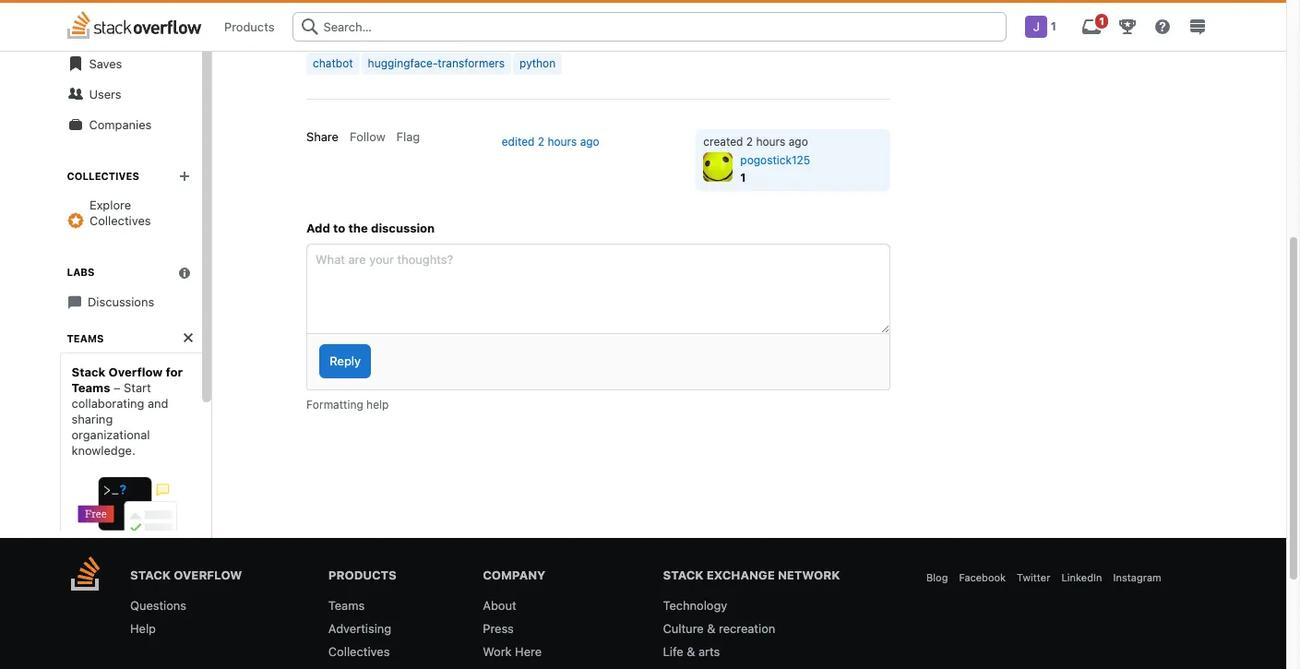 Task type: vqa. For each thing, say whether or not it's contained in the screenshot.
LinkedIn LINK at the right bottom of page
yes



Task type: locate. For each thing, give the bounding box(es) containing it.
reply button
[[319, 344, 371, 379]]

2 horizontal spatial stack
[[663, 568, 704, 582]]

0 vertical spatial collectives
[[67, 170, 140, 182]]

companies
[[90, 117, 152, 132]]

0 horizontal spatial ago
[[580, 134, 600, 148]]

1 right jacob simon's user avatar
[[1051, 19, 1057, 33]]

facebook
[[959, 571, 1006, 583]]

ago right the edited in the left of the page
[[580, 134, 600, 148]]

add
[[306, 221, 330, 235]]

collectives link
[[328, 640, 390, 664]]

0 horizontal spatial products link
[[213, 13, 286, 40]]

help center and other resources image
[[1155, 18, 1171, 35]]

0 vertical spatial overflow
[[109, 365, 163, 379]]

ago
[[580, 134, 600, 148], [789, 134, 808, 148]]

2 right the edited in the left of the page
[[538, 134, 545, 148]]

huggingface-transformers
[[368, 56, 505, 70]]

2 right created
[[746, 134, 753, 148]]

facebook link
[[959, 568, 1006, 588]]

1 menu bar
[[1014, 3, 1215, 51]]

about press work here
[[483, 598, 542, 659]]

1 vertical spatial &
[[687, 644, 695, 659]]

1 horizontal spatial products link
[[328, 568, 397, 582]]

about
[[483, 598, 516, 613]]

– start collaborating and sharing organizational knowledge.
[[72, 380, 169, 458]]

2 for created
[[746, 134, 753, 148]]

teams down the discussions
[[67, 332, 104, 344]]

technology culture & recreation life & arts
[[663, 598, 776, 659]]

knowledge.
[[72, 443, 136, 458]]

0 horizontal spatial 1
[[740, 171, 746, 185]]

1 horizontal spatial overflow
[[174, 568, 242, 582]]

arts
[[699, 644, 720, 659]]

1 left achievements icon
[[1099, 15, 1105, 27]]

chatbot link
[[306, 53, 360, 74]]

add to the discussion
[[306, 221, 435, 235]]

life
[[663, 644, 684, 659]]

stack overflow link
[[130, 568, 242, 582]]

stack exchange network link
[[663, 568, 840, 582]]

hours
[[548, 134, 577, 148], [756, 134, 786, 148]]

discussions
[[88, 294, 154, 309]]

the
[[348, 221, 368, 235]]

here
[[515, 644, 542, 659]]

start
[[124, 380, 152, 395]]

follow
[[350, 129, 385, 144]]

stack up the technology
[[663, 568, 704, 582]]

sharing
[[72, 412, 113, 426]]

recreation
[[719, 621, 776, 636]]

overflow up questions
[[174, 568, 242, 582]]

labs button
[[67, 266, 202, 279]]

exchange
[[707, 568, 775, 582]]

1 inside the pogostick125 1
[[740, 171, 746, 185]]

overflow
[[109, 365, 163, 379], [174, 568, 242, 582]]

0 vertical spatial products link
[[213, 13, 286, 40]]

2 2 from the left
[[746, 134, 753, 148]]

1 link
[[1014, 3, 1073, 51], [1073, 3, 1110, 51]]

1 horizontal spatial hours
[[756, 134, 786, 148]]

0 horizontal spatial overflow
[[109, 365, 163, 379]]

help link
[[130, 617, 156, 640]]

help
[[366, 398, 389, 412]]

twitter link
[[1017, 568, 1051, 588]]

linkedin
[[1062, 571, 1102, 583]]

0 horizontal spatial 2
[[538, 134, 545, 148]]

instagram
[[1113, 571, 1162, 583]]

teams up the advertising
[[328, 598, 365, 613]]

collectives
[[67, 170, 140, 182], [90, 214, 151, 228], [328, 644, 390, 659]]

and
[[148, 396, 169, 411]]

2 ago from the left
[[789, 134, 808, 148]]

collectives inside teams advertising collectives
[[328, 644, 390, 659]]

1 horizontal spatial &
[[707, 621, 716, 636]]

hours for edited
[[548, 134, 577, 148]]

products
[[224, 19, 275, 34], [328, 568, 397, 582]]

&
[[707, 621, 716, 636], [687, 644, 695, 659]]

created 2 hours ago
[[704, 134, 808, 148]]

& right life
[[687, 644, 695, 659]]

share
[[306, 129, 339, 144]]

stack for stack overflow for teams
[[72, 365, 106, 379]]

1 horizontal spatial stack
[[130, 568, 171, 582]]

1 vertical spatial collectives
[[90, 214, 151, 228]]

press link
[[483, 617, 514, 640]]

teams up the collaborating
[[72, 380, 111, 395]]

1 vertical spatial teams
[[72, 380, 111, 395]]

1 vertical spatial products
[[328, 568, 397, 582]]

stack up questions
[[130, 568, 171, 582]]

edited 2 hours ago
[[502, 134, 600, 148]]

2 horizontal spatial 1
[[1099, 15, 1105, 27]]

0 horizontal spatial stack
[[72, 365, 106, 379]]

blog
[[927, 571, 948, 583]]

stack inside stack overflow for teams
[[72, 365, 106, 379]]

1 vertical spatial overflow
[[174, 568, 242, 582]]

pogostick125
[[740, 153, 810, 167]]

press
[[483, 621, 514, 636]]

hours right the edited in the left of the page
[[548, 134, 577, 148]]

2 vertical spatial collectives
[[328, 644, 390, 659]]

teams inside teams advertising collectives
[[328, 598, 365, 613]]

1
[[1099, 15, 1105, 27], [1051, 19, 1057, 33], [740, 171, 746, 185]]

–
[[114, 380, 121, 395]]

2 vertical spatial teams
[[328, 598, 365, 613]]

network
[[778, 568, 840, 582]]

1 down pogostick125
[[740, 171, 746, 185]]

0 vertical spatial teams
[[67, 332, 104, 344]]

2 hours from the left
[[756, 134, 786, 148]]

1 hours from the left
[[548, 134, 577, 148]]

1 2 from the left
[[538, 134, 545, 148]]

1 horizontal spatial 1
[[1051, 19, 1057, 33]]

0 horizontal spatial hours
[[548, 134, 577, 148]]

1 horizontal spatial ago
[[789, 134, 808, 148]]

huggingface-transformers link
[[361, 53, 511, 74]]

collectives inside dropdown button
[[67, 170, 140, 182]]

0 horizontal spatial products
[[224, 19, 275, 34]]

collectives down advertising 'link'
[[328, 644, 390, 659]]

overflow inside stack overflow for teams
[[109, 365, 163, 379]]

advertising
[[328, 621, 391, 636]]

stack exchange network
[[663, 568, 840, 582]]

stack up the collaborating
[[72, 365, 106, 379]]

explore
[[90, 198, 131, 213]]

stack overflow
[[130, 568, 242, 582]]

None search field
[[286, 12, 1014, 42]]

& up arts
[[707, 621, 716, 636]]

1 for 2nd 1 link from left
[[1099, 15, 1105, 27]]

collectives up explore
[[67, 170, 140, 182]]

created
[[704, 134, 743, 148]]

1 horizontal spatial 2
[[746, 134, 753, 148]]

collectives down explore
[[90, 214, 151, 228]]

chatbot
[[313, 56, 353, 70]]

life & arts link
[[663, 640, 720, 664]]

company
[[483, 568, 546, 582]]

collectives button
[[67, 170, 202, 183]]

work
[[483, 644, 512, 659]]

flag
[[397, 129, 420, 144]]

1 1 link from the left
[[1014, 3, 1073, 51]]

ago up pogostick125 link
[[789, 134, 808, 148]]

hours for created
[[756, 134, 786, 148]]

share link
[[306, 129, 339, 144]]

2
[[538, 134, 545, 148], [746, 134, 753, 148]]

overflow up the start
[[109, 365, 163, 379]]

follow button
[[350, 129, 385, 144]]

hours up pogostick125
[[756, 134, 786, 148]]

python link
[[513, 53, 562, 74]]

flag button
[[397, 129, 420, 144]]

1 ago from the left
[[580, 134, 600, 148]]

teams
[[67, 332, 104, 344], [72, 380, 111, 395], [328, 598, 365, 613]]

ago for edited 2 hours ago
[[580, 134, 600, 148]]



Task type: describe. For each thing, give the bounding box(es) containing it.
overflow for stack overflow for teams
[[109, 365, 163, 379]]

discussion
[[371, 221, 435, 235]]

1 horizontal spatial products
[[328, 568, 397, 582]]

formatting help
[[306, 398, 389, 412]]

stack overflow for teams
[[72, 365, 183, 395]]

0 vertical spatial products
[[224, 19, 275, 34]]

blog link
[[927, 568, 948, 588]]

saves
[[90, 56, 123, 71]]

saves link
[[60, 49, 202, 79]]

for
[[166, 365, 183, 379]]

tags link
[[60, 0, 202, 27]]

about link
[[483, 594, 516, 617]]

work here link
[[483, 640, 542, 664]]

users
[[90, 87, 122, 102]]

achievements image
[[1119, 18, 1136, 35]]

formatting
[[306, 398, 363, 412]]

tags
[[90, 4, 116, 18]]

to
[[333, 221, 345, 235]]

0 vertical spatial &
[[707, 621, 716, 636]]

advertising link
[[328, 617, 391, 640]]

technology
[[663, 598, 728, 613]]

stack for stack exchange network
[[663, 568, 704, 582]]

2 for edited
[[538, 134, 545, 148]]

users link
[[60, 79, 202, 110]]

2 1 link from the left
[[1073, 3, 1110, 51]]

python
[[520, 56, 556, 70]]

questions
[[130, 598, 187, 613]]

reply
[[330, 353, 361, 368]]

dismiss image
[[182, 332, 195, 345]]

companies link
[[60, 110, 202, 140]]

explore collectives
[[90, 198, 151, 228]]

company link
[[483, 568, 546, 582]]

0 horizontal spatial &
[[687, 644, 695, 659]]

teams link
[[328, 594, 365, 617]]

pogostick125 1
[[740, 153, 810, 185]]

instagram link
[[1113, 568, 1162, 588]]

pogostick125 link
[[740, 151, 883, 169]]

jacob simon's user avatar image
[[1025, 16, 1047, 38]]

transformers
[[438, 56, 505, 70]]

twitter
[[1017, 571, 1051, 583]]

edited
[[502, 134, 535, 148]]

stack for stack overflow
[[130, 568, 171, 582]]

collaborating
[[72, 396, 145, 411]]

overflow for stack overflow
[[174, 568, 242, 582]]

questions help
[[130, 598, 187, 636]]

discussions link
[[60, 287, 202, 317]]

Search text field
[[293, 12, 1007, 42]]

stack overflow image
[[71, 557, 101, 591]]

teams for teams advertising collectives
[[328, 598, 365, 613]]

culture
[[663, 621, 704, 636]]

huggingface-
[[368, 56, 438, 70]]

teams for teams
[[67, 332, 104, 344]]

site switcher image
[[1190, 18, 1206, 35]]

1 vertical spatial products link
[[328, 568, 397, 582]]

teams inside stack overflow for teams
[[72, 380, 111, 395]]

organizational
[[72, 427, 151, 442]]

explore collectives link
[[60, 190, 202, 237]]

culture & recreation link
[[663, 617, 776, 640]]

labs
[[67, 266, 95, 278]]

ago for created 2 hours ago
[[789, 134, 808, 148]]

1 for first 1 link
[[1051, 19, 1057, 33]]

technology link
[[663, 594, 728, 617]]

questions link
[[130, 594, 187, 617]]

help
[[130, 621, 156, 636]]

What are your thoughts? text field
[[306, 244, 891, 334]]

linkedin link
[[1062, 568, 1102, 588]]

teams advertising collectives
[[328, 598, 391, 659]]



